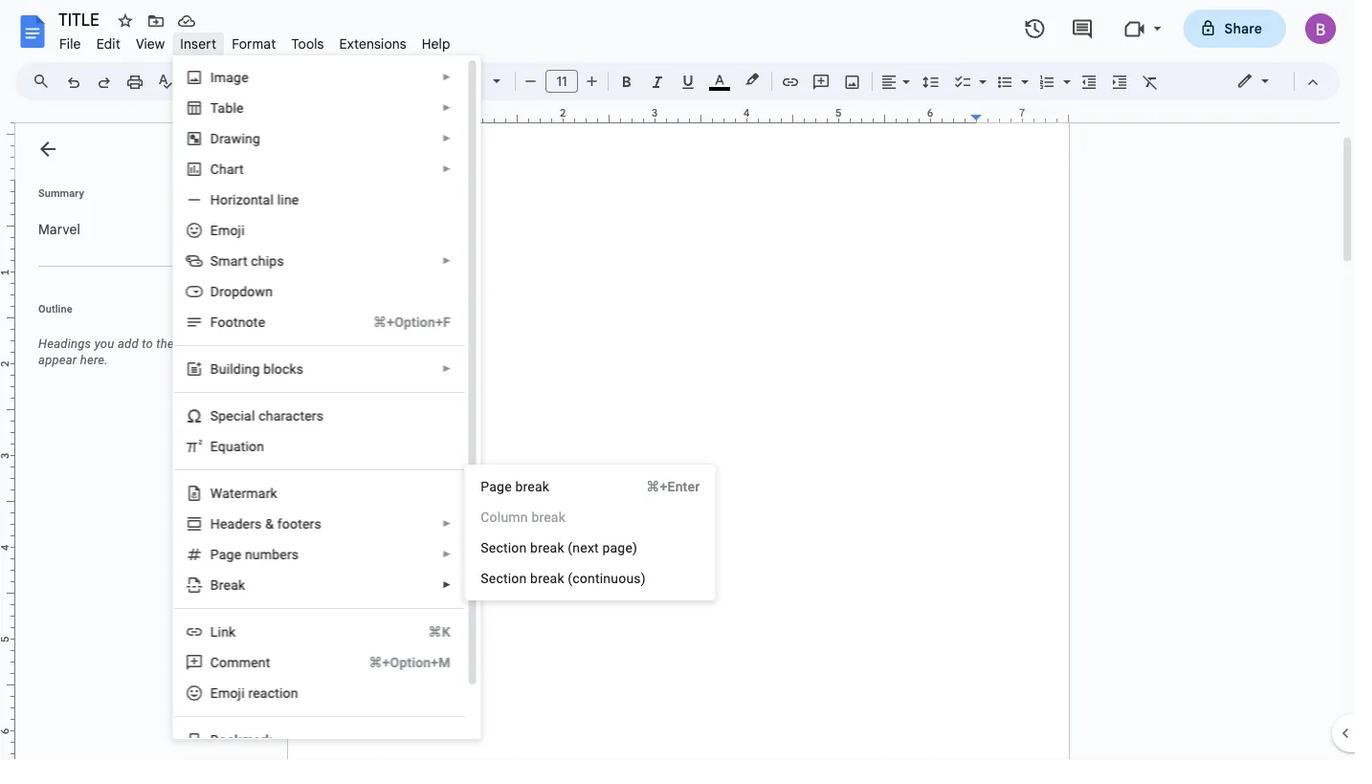 Task type: describe. For each thing, give the bounding box(es) containing it.
b for ookmark
[[210, 733, 218, 748]]

building blocks u element
[[210, 361, 309, 377]]

link l element
[[210, 624, 241, 640]]

mode and view toolbar
[[1222, 62, 1328, 100]]

emoji reaction 5 element
[[210, 686, 304, 702]]

age
[[489, 479, 512, 495]]

document outline element
[[15, 123, 276, 761]]

l ink
[[210, 624, 235, 640]]

help menu item
[[414, 33, 458, 55]]

co m ment
[[210, 655, 270, 671]]

e
[[234, 547, 241, 563]]

outline
[[38, 303, 72, 315]]

page numbers g element
[[210, 547, 304, 563]]

image i element
[[210, 69, 254, 85]]

Menus field
[[24, 68, 66, 95]]

view menu item
[[128, 33, 173, 55]]

ilding
[[226, 361, 259, 377]]

ho r izontal line
[[210, 192, 299, 208]]

column break k element
[[481, 510, 571, 525]]

watermark
[[210, 486, 277, 501]]

emoji 7 element
[[210, 223, 250, 238]]

special characters c element
[[210, 408, 329, 424]]

ial
[[240, 408, 255, 424]]

pa g e numbers
[[210, 547, 298, 563]]

able
[[217, 100, 243, 116]]

0 horizontal spatial k
[[238, 578, 245, 593]]

column brea k
[[481, 510, 566, 525]]

brea
[[532, 510, 559, 525]]

⌘k
[[428, 624, 450, 640]]

eaders
[[220, 516, 261, 532]]

headers & footers h element
[[210, 516, 327, 532]]

► for h eaders & footers
[[442, 519, 451, 530]]

smart
[[210, 253, 247, 269]]

appear
[[38, 353, 77, 368]]

chips
[[251, 253, 284, 269]]

break for (next
[[530, 540, 564, 556]]

file menu item
[[52, 33, 89, 55]]

section for section break (continuous)
[[481, 571, 527, 587]]

ink
[[217, 624, 235, 640]]

reaction
[[248, 686, 298, 702]]

e quation
[[210, 439, 264, 455]]

emoji for emoji reaction
[[210, 686, 244, 702]]

chart q element
[[210, 161, 249, 177]]

b for u
[[210, 361, 218, 377]]

brea k
[[210, 578, 245, 593]]

file
[[59, 35, 81, 52]]

spe
[[210, 408, 233, 424]]

right margin image
[[971, 108, 1068, 123]]

ote
[[245, 314, 265, 330]]

main toolbar
[[56, 0, 1166, 239]]

d
[[210, 131, 219, 146]]

p age break
[[481, 479, 549, 495]]

l
[[210, 624, 217, 640]]

1 horizontal spatial k
[[559, 510, 566, 525]]

edit
[[96, 35, 120, 52]]

⌘+option+f element
[[350, 313, 450, 332]]

d rawing
[[210, 131, 260, 146]]

► for i mage
[[442, 72, 451, 83]]

bookmark b element
[[210, 733, 278, 748]]

spe c ial characters
[[210, 408, 323, 424]]

you
[[94, 337, 114, 351]]

(next
[[568, 540, 599, 556]]

to
[[142, 337, 153, 351]]

here.
[[80, 353, 108, 368]]

insert
[[180, 35, 216, 52]]

► for brea k
[[442, 580, 451, 591]]

b ookmark
[[210, 733, 272, 748]]

► for d rawing
[[442, 133, 451, 144]]

h
[[210, 516, 220, 532]]

the
[[156, 337, 174, 351]]

section break (continuous)
[[481, 571, 646, 587]]

chart
[[210, 161, 243, 177]]

p
[[481, 479, 489, 495]]

4 ► from the top
[[442, 164, 451, 175]]

equation e element
[[210, 439, 270, 455]]

► for ilding blocks
[[442, 364, 451, 375]]

⌘k element
[[405, 623, 450, 642]]

Rename text field
[[52, 8, 110, 31]]

format menu item
[[224, 33, 284, 55]]

drawing d element
[[210, 131, 266, 146]]

c
[[233, 408, 240, 424]]

⌘+enter element
[[623, 478, 700, 497]]

extensions
[[339, 35, 407, 52]]

top margin image
[[0, 89, 14, 186]]

smart chips
[[210, 253, 284, 269]]

Font size field
[[546, 70, 586, 94]]

smart chips z element
[[210, 253, 289, 269]]

menu containing i
[[126, 56, 481, 761]]

u
[[218, 361, 226, 377]]

ho
[[210, 192, 227, 208]]



Task type: locate. For each thing, give the bounding box(es) containing it.
g
[[226, 547, 234, 563]]

1 emoji from the top
[[210, 223, 244, 238]]

⌘+option+m
[[368, 655, 450, 671]]

izontal
[[232, 192, 273, 208]]

1 vertical spatial break
[[530, 540, 564, 556]]

footnote n element
[[210, 314, 271, 330]]

table t element
[[210, 100, 249, 116]]

foot
[[210, 314, 238, 330]]

brea
[[210, 578, 238, 593]]

e
[[210, 439, 218, 455]]

menu
[[126, 56, 481, 761], [464, 465, 715, 601]]

Font size text field
[[546, 70, 577, 93]]

break
[[515, 479, 549, 495], [530, 540, 564, 556], [530, 571, 564, 587]]

section break (next page)
[[481, 540, 637, 556]]

► for e numbers
[[442, 549, 451, 560]]

⌘+option+f
[[373, 314, 450, 330]]

emoji for the 'emoji 7' element
[[210, 223, 244, 238]]

1 ► from the top
[[442, 72, 451, 83]]

r
[[227, 192, 232, 208]]

2 section from the top
[[481, 571, 527, 587]]

comment m element
[[210, 655, 276, 671]]

break down brea
[[530, 540, 564, 556]]

0 vertical spatial section
[[481, 540, 527, 556]]

i
[[210, 69, 214, 85]]

break up column break k element
[[515, 479, 549, 495]]

edit menu item
[[89, 33, 128, 55]]

m
[[227, 655, 239, 671]]

column
[[481, 510, 528, 525]]

5 ► from the top
[[442, 256, 451, 267]]

1 vertical spatial k
[[238, 578, 245, 593]]

summary
[[38, 187, 84, 199]]

6 ► from the top
[[442, 364, 451, 375]]

emoji up smart
[[210, 223, 244, 238]]

menu item
[[465, 502, 714, 533]]

b
[[210, 361, 218, 377], [210, 733, 218, 748]]

b down emoji reaction
[[210, 733, 218, 748]]

watermark j element
[[210, 486, 283, 501]]

numbers
[[244, 547, 298, 563]]

insert menu item
[[173, 33, 224, 55]]

section break (next page) v element
[[481, 540, 643, 556]]

headings
[[38, 337, 91, 351]]

ment
[[239, 655, 270, 671]]

t
[[210, 100, 217, 116]]

section break (continuous) w element
[[481, 571, 652, 587]]

►
[[442, 72, 451, 83], [442, 102, 451, 113], [442, 133, 451, 144], [442, 164, 451, 175], [442, 256, 451, 267], [442, 364, 451, 375], [442, 519, 451, 530], [442, 549, 451, 560], [442, 580, 451, 591]]

2 b from the top
[[210, 733, 218, 748]]

summary element
[[29, 211, 268, 249]]

⌘+enter
[[646, 479, 700, 495]]

break for (continuous)
[[530, 571, 564, 587]]

share
[[1225, 20, 1262, 37]]

t able
[[210, 100, 243, 116]]

k up the section break (next page) v element at the bottom
[[559, 510, 566, 525]]

2 emoji from the top
[[210, 686, 244, 702]]

pa
[[210, 547, 226, 563]]

menu bar inside menu bar banner
[[52, 25, 458, 56]]

break k element
[[210, 578, 251, 593]]

0 vertical spatial k
[[559, 510, 566, 525]]

co
[[210, 655, 227, 671]]

1 b from the top
[[210, 361, 218, 377]]

1 section from the top
[[481, 540, 527, 556]]

tools menu item
[[284, 33, 332, 55]]

b down document
[[210, 361, 218, 377]]

share button
[[1183, 10, 1286, 48]]

1 vertical spatial b
[[210, 733, 218, 748]]

emoji
[[210, 223, 244, 238], [210, 686, 244, 702]]

menu item containing column brea
[[465, 502, 714, 533]]

summary heading
[[38, 186, 84, 201]]

rawing
[[219, 131, 260, 146]]

marvel
[[38, 221, 80, 238]]

extensions menu item
[[332, 33, 414, 55]]

application
[[0, 0, 1355, 761]]

emoji down m
[[210, 686, 244, 702]]

b u ilding blocks
[[210, 361, 303, 377]]

quation
[[218, 439, 264, 455]]

break down section break (next page)
[[530, 571, 564, 587]]

k
[[559, 510, 566, 525], [238, 578, 245, 593]]

8 ► from the top
[[442, 549, 451, 560]]

outline heading
[[15, 301, 276, 328]]

page)
[[602, 540, 637, 556]]

menu bar
[[52, 25, 458, 56]]

blocks
[[263, 361, 303, 377]]

dropdown
[[210, 284, 272, 300]]

highlight color image
[[742, 68, 763, 91]]

ookmark
[[218, 733, 272, 748]]

menu item inside application
[[465, 502, 714, 533]]

document
[[177, 337, 233, 351]]

1 vertical spatial section
[[481, 571, 527, 587]]

will
[[237, 337, 256, 351]]

line
[[277, 192, 299, 208]]

2 vertical spatial break
[[530, 571, 564, 587]]

1 vertical spatial emoji
[[210, 686, 244, 702]]

footers
[[277, 516, 321, 532]]

view
[[136, 35, 165, 52]]

Star checkbox
[[112, 8, 139, 34]]

mage
[[214, 69, 248, 85]]

3 ► from the top
[[442, 133, 451, 144]]

dropdown 6 element
[[210, 284, 278, 300]]

line & paragraph spacing image
[[920, 68, 942, 95]]

⌘+option+m element
[[345, 654, 450, 673]]

h eaders & footers
[[210, 516, 321, 532]]

k down 'e'
[[238, 578, 245, 593]]

n
[[238, 314, 245, 330]]

9 ► from the top
[[442, 580, 451, 591]]

add
[[118, 337, 139, 351]]

emoji reaction
[[210, 686, 298, 702]]

foot n ote
[[210, 314, 265, 330]]

menu bar containing file
[[52, 25, 458, 56]]

section for section break (next page)
[[481, 540, 527, 556]]

0 vertical spatial b
[[210, 361, 218, 377]]

&
[[265, 516, 273, 532]]

numbered list menu image
[[1059, 69, 1071, 76]]

menu containing p
[[464, 465, 715, 601]]

2 ► from the top
[[442, 102, 451, 113]]

headings you add to the document will appear here.
[[38, 337, 256, 368]]

application containing share
[[0, 0, 1355, 761]]

0 vertical spatial emoji
[[210, 223, 244, 238]]

characters
[[258, 408, 323, 424]]

insert image image
[[842, 68, 864, 95]]

horizontal line r element
[[210, 192, 304, 208]]

(continuous)
[[568, 571, 646, 587]]

page break p element
[[481, 479, 555, 495]]

7 ► from the top
[[442, 519, 451, 530]]

menu bar banner
[[0, 0, 1355, 761]]

text color image
[[709, 68, 730, 91]]

► for t able
[[442, 102, 451, 113]]

0 vertical spatial break
[[515, 479, 549, 495]]

section
[[481, 540, 527, 556], [481, 571, 527, 587]]

i mage
[[210, 69, 248, 85]]

help
[[422, 35, 450, 52]]

tools
[[291, 35, 324, 52]]

format
[[232, 35, 276, 52]]



Task type: vqa. For each thing, say whether or not it's contained in the screenshot.


